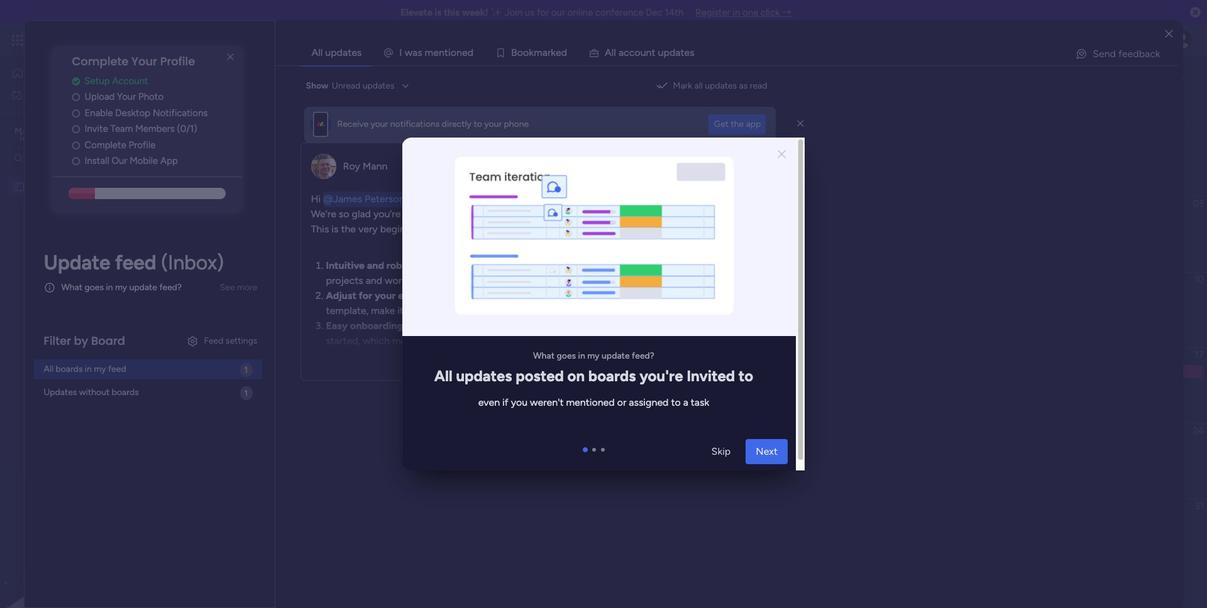 Task type: vqa. For each thing, say whether or not it's contained in the screenshot.
the right TEST
yes



Task type: locate. For each thing, give the bounding box(es) containing it.
setup account
[[85, 75, 148, 87]]

of right beginning at the left
[[428, 223, 437, 235]]

0 vertical spatial even
[[607, 259, 629, 271]]

check circle image
[[72, 77, 80, 86]]

m
[[14, 125, 22, 136]]

apps image
[[1070, 34, 1083, 47]]

t right "w"
[[445, 47, 448, 59]]

1 horizontal spatial lottie animation element
[[392, 138, 796, 337]]

s
[[418, 47, 422, 59], [690, 47, 695, 59]]

filter for filter
[[495, 152, 515, 163]]

update
[[44, 251, 110, 275]]

more inside button
[[532, 361, 555, 373]]

updates up owners,
[[325, 47, 362, 59]]

mark all updates as read button
[[651, 76, 773, 96]]

profile down the management
[[160, 53, 195, 69]]

mon
[[231, 181, 250, 192]]

for right us
[[537, 7, 549, 18]]

3 d from the left
[[670, 47, 676, 59]]

you inside it all starts with a customizable board. you can pick a ready-made template, make it your own, and choose the building blocks needed to jumpstart your work.
[[631, 290, 648, 302]]

1 vertical spatial your
[[117, 91, 136, 103]]

1 horizontal spatial what
[[533, 351, 555, 362]]

invited
[[687, 367, 735, 386]]

more for read more
[[532, 361, 555, 373]]

2 s from the left
[[690, 47, 695, 59]]

for up the make
[[359, 290, 372, 302]]

goes down 'team' in the left of the page
[[557, 351, 576, 362]]

see for see more
[[220, 282, 235, 293]]

this
[[444, 7, 460, 18]]

circle o image down check circle icon
[[72, 93, 80, 102]]

w
[[405, 47, 413, 59]]

profile down invite team members (0/1)
[[129, 140, 156, 151]]

1 horizontal spatial even
[[607, 259, 629, 271]]

1 1 from the top
[[244, 365, 248, 376]]

tab list containing all updates
[[301, 40, 1179, 65]]

circle o image for upload
[[72, 93, 80, 102]]

complex
[[689, 259, 727, 271]]

more inside button
[[237, 282, 258, 293]]

2 horizontal spatial t
[[681, 47, 685, 59]]

1 vertical spatial complete
[[85, 140, 126, 151]]

1 horizontal spatial more
[[532, 361, 555, 373]]

0 horizontal spatial all
[[44, 364, 53, 375]]

work for my
[[42, 89, 61, 100]]

work up complete your profile
[[102, 33, 124, 47]]

filter left 'arrow down' icon
[[495, 152, 515, 163]]

e right 'i'
[[462, 47, 468, 59]]

u left p
[[641, 47, 646, 59]]

0 vertical spatial work
[[102, 33, 124, 47]]

manage
[[192, 95, 224, 106]]

s right "w"
[[418, 47, 422, 59]]

0 vertical spatial what
[[61, 283, 82, 293]]

what down update
[[61, 283, 82, 293]]

update inside what goes in my update feed? all updates posted on boards you're invited to
[[602, 351, 630, 362]]

test list box
[[0, 174, 160, 367]]

0 vertical spatial lottie animation image
[[392, 138, 796, 337]]

circle o image inside upload your photo link
[[72, 93, 80, 102]]

track right keep
[[457, 95, 476, 106]]

1 horizontal spatial test
[[191, 65, 232, 93]]

0 vertical spatial update
[[129, 283, 157, 293]]

dapulse x slim image
[[223, 50, 238, 65], [798, 118, 804, 129]]

all inside tab list
[[312, 47, 323, 59]]

n left 'i'
[[439, 47, 445, 59]]

to right directly
[[474, 119, 482, 130]]

1 horizontal spatial lottie animation image
[[392, 138, 796, 337]]

click
[[761, 7, 780, 18]]

0 horizontal spatial what
[[61, 283, 82, 293]]

feed
[[115, 251, 156, 275], [108, 364, 126, 375]]

2 horizontal spatial n
[[646, 47, 652, 59]]

teamwork.
[[598, 223, 647, 235]]

1 horizontal spatial main
[[210, 118, 229, 128]]

complete up install
[[85, 140, 126, 151]]

a right pick
[[690, 290, 695, 302]]

0 vertical spatial your
[[132, 53, 157, 69]]

(inbox)
[[161, 251, 224, 275]]

complete for complete profile
[[85, 140, 126, 151]]

1 horizontal spatial my
[[115, 283, 127, 293]]

0 vertical spatial 1
[[244, 365, 248, 376]]

1 horizontal spatial for
[[537, 7, 549, 18]]

a left the task
[[683, 397, 688, 409]]

circle o image inside invite team members (0/1) link
[[72, 125, 80, 134]]

onboarding
[[424, 335, 475, 347]]

circle o image inside complete profile link
[[72, 141, 80, 150]]

1 vertical spatial for
[[631, 259, 644, 271]]

updates inside what goes in my update feed? all updates posted on boards you're invited to
[[456, 367, 512, 386]]

register
[[696, 7, 731, 18]]

of left where
[[479, 95, 487, 106]]

my
[[115, 283, 127, 293], [587, 351, 600, 362], [94, 364, 106, 375]]

my up without
[[94, 364, 106, 375]]

circle o image inside enable desktop notifications link
[[72, 109, 80, 118]]

Test field
[[188, 65, 235, 93]]

task
[[691, 397, 709, 409]]

1 horizontal spatial update
[[602, 351, 630, 362]]

0 horizontal spatial d
[[468, 47, 474, 59]]

all inside the plan, manage and track all types of work, even for the most complex projects and workflows with ease.
[[528, 259, 538, 271]]

2 n from the left
[[457, 47, 462, 59]]

0 horizontal spatial m
[[425, 47, 434, 59]]

0 horizontal spatial is
[[332, 223, 339, 235]]

1 vertical spatial all
[[528, 259, 538, 271]]

circle o image for invite
[[72, 125, 80, 134]]

filter for filter by board
[[44, 333, 71, 349]]

my work button
[[8, 85, 135, 105]]

ready-
[[698, 290, 727, 302]]

chart button
[[303, 113, 344, 133]]

elevate
[[401, 7, 433, 18]]

assigned
[[629, 397, 669, 409]]

0 horizontal spatial with
[[434, 275, 453, 287]]

all down onboarding
[[434, 367, 452, 386]]

mark all updates as read
[[673, 81, 768, 91]]

of
[[262, 95, 271, 106], [479, 95, 487, 106], [428, 223, 437, 235], [568, 259, 578, 271]]

is left this
[[435, 7, 442, 18]]

u down "dec"
[[658, 47, 664, 59]]

directly
[[442, 119, 472, 130]]

b o o k m a r k e d
[[511, 47, 567, 59]]

@james
[[323, 193, 362, 205]]

and left keep
[[419, 95, 433, 106]]

circle o image left the invite
[[72, 125, 80, 134]]

all
[[695, 81, 703, 91], [528, 259, 538, 271], [468, 290, 478, 302]]

2 1 from the top
[[244, 389, 248, 399]]

intuitive
[[326, 259, 365, 271]]

in up updates without boards
[[85, 364, 92, 375]]

1 s from the left
[[418, 47, 422, 59]]

feed settings
[[204, 336, 258, 346]]

what inside what goes in my update feed? all updates posted on boards you're invited to
[[533, 351, 555, 362]]

see left plans
[[220, 35, 235, 45]]

0 horizontal spatial n
[[439, 47, 445, 59]]

e left 'i'
[[434, 47, 439, 59]]

more
[[591, 94, 611, 105]]

o down this
[[451, 47, 457, 59]]

1 vertical spatial 1
[[244, 389, 248, 399]]

a
[[605, 47, 612, 59]]

1 vertical spatial filter
[[44, 333, 71, 349]]

work inside button
[[42, 89, 61, 100]]

3 n from the left
[[646, 47, 652, 59]]

main left table at left top
[[210, 118, 229, 128]]

hi @james peterson we're so glad you're here. this is the very beginning of your team's journey to exceptional teamwork.
[[311, 193, 647, 235]]

to left the be
[[544, 320, 554, 332]]

o right b
[[523, 47, 529, 59]]

option
[[0, 176, 160, 178]]

mobile
[[130, 156, 158, 167]]

Search in workspace field
[[26, 151, 105, 165]]

1 horizontal spatial n
[[457, 47, 462, 59]]

0 horizontal spatial goes
[[85, 283, 104, 293]]

0 vertical spatial with
[[434, 275, 453, 287]]

all inside it all starts with a customizable board. you can pick a ready-made template, make it your own, and choose the building blocks needed to jumpstart your work.
[[468, 290, 478, 302]]

workspace image
[[12, 124, 25, 138]]

2 vertical spatial see
[[220, 282, 235, 293]]

a right i
[[413, 47, 418, 59]]

next
[[756, 446, 778, 458]]

goes inside what goes in my update feed? all updates posted on boards you're invited to
[[557, 351, 576, 362]]

3 t from the left
[[681, 47, 685, 59]]

feed down "board"
[[108, 364, 126, 375]]

ease.
[[456, 275, 479, 287]]

complete up setup
[[72, 53, 129, 69]]

d right 'i'
[[468, 47, 474, 59]]

0 vertical spatial filter
[[495, 152, 515, 163]]

james peterson image
[[1173, 30, 1193, 50]]

this
[[311, 223, 329, 235]]

your
[[132, 53, 157, 69], [117, 91, 136, 103]]

onboarding,
[[350, 320, 406, 332]]

0 vertical spatial test
[[191, 65, 232, 93]]

0 vertical spatial feed?
[[159, 283, 182, 293]]

your
[[516, 95, 533, 106], [371, 119, 388, 130], [484, 119, 502, 130], [440, 223, 460, 235], [375, 290, 396, 302], [406, 305, 426, 317], [689, 305, 709, 317], [523, 335, 543, 347]]

my for what goes in my update feed? all updates posted on boards you're invited to
[[587, 351, 600, 362]]

0 horizontal spatial update
[[129, 283, 157, 293]]

track inside the plan, manage and track all types of work, even for the most complex projects and workflows with ease.
[[503, 259, 526, 271]]

setup account link
[[72, 74, 242, 88]]

posted
[[516, 367, 564, 386]]

exact
[[398, 290, 424, 302]]

0 horizontal spatial more
[[237, 282, 258, 293]]

lottie animation image
[[392, 138, 796, 337], [0, 482, 160, 609]]

to right invited
[[739, 367, 753, 386]]

0 vertical spatial track
[[457, 95, 476, 106]]

you don't have to be a techie to feel confident in getting started, which makes onboarding anyone in your team as simple as using their phone.
[[326, 320, 729, 347]]

1 vertical spatial my
[[587, 351, 600, 362]]

your up setup account link
[[132, 53, 157, 69]]

even left 'if'
[[478, 397, 500, 409]]

u
[[641, 47, 646, 59], [658, 47, 664, 59]]

workspace selection element
[[12, 124, 105, 140]]

4 circle o image from the top
[[72, 141, 80, 150]]

what goes in my update feed?
[[61, 283, 182, 293]]

we're
[[311, 208, 336, 220]]

my inside what goes in my update feed? all updates posted on boards you're invited to
[[587, 351, 600, 362]]

with inside it all starts with a customizable board. you can pick a ready-made template, make it your own, and choose the building blocks needed to jumpstart your work.
[[508, 290, 528, 302]]

2 vertical spatial for
[[359, 290, 372, 302]]

robust:
[[387, 259, 420, 271]]

1 vertical spatial work
[[42, 89, 61, 100]]

manage any type of project. assign owners, set timelines and keep track of where your project stands.
[[192, 95, 594, 106]]

circle o image
[[72, 93, 80, 102], [72, 109, 80, 118], [72, 125, 80, 134], [72, 141, 80, 150]]

1 n from the left
[[439, 47, 445, 59]]

my down update feed (inbox)
[[115, 283, 127, 293]]

1 d from the left
[[468, 47, 474, 59]]

1 horizontal spatial with
[[508, 290, 528, 302]]

1 horizontal spatial all
[[312, 47, 323, 59]]

test up manage
[[191, 65, 232, 93]]

feed? for what goes in my update feed?
[[159, 283, 182, 293]]

0 vertical spatial more
[[237, 282, 258, 293]]

0 vertical spatial lottie animation element
[[392, 138, 796, 337]]

o left p
[[635, 47, 641, 59]]

management
[[127, 33, 195, 47]]

goes
[[85, 283, 104, 293], [557, 351, 576, 362]]

track
[[457, 95, 476, 106], [503, 259, 526, 271]]

2 c from the left
[[629, 47, 635, 59]]

see left more
[[574, 94, 589, 105]]

boards right without
[[112, 388, 139, 398]]

project.
[[273, 95, 303, 106]]

2 horizontal spatial boards
[[588, 367, 636, 386]]

1 vertical spatial lottie animation image
[[0, 482, 160, 609]]

track down journey
[[503, 259, 526, 271]]

0 horizontal spatial test
[[30, 181, 46, 192]]

complete for complete your profile
[[72, 53, 129, 69]]

feed up what goes in my update feed?
[[115, 251, 156, 275]]

account
[[112, 75, 148, 87]]

1 circle o image from the top
[[72, 93, 80, 102]]

0 horizontal spatial all
[[468, 290, 478, 302]]

2 horizontal spatial all
[[695, 81, 703, 91]]

main inside main table 'button'
[[210, 118, 229, 128]]

boards inside what goes in my update feed? all updates posted on boards you're invited to
[[588, 367, 636, 386]]

collapse board header image
[[1176, 118, 1186, 128]]

l down conference
[[612, 47, 614, 59]]

of left work,
[[568, 259, 578, 271]]

what for what goes in my update feed?
[[61, 283, 82, 293]]

2023
[[692, 151, 713, 163]]

very
[[359, 223, 378, 235]]

1 m from the left
[[425, 47, 434, 59]]

main table button
[[191, 113, 261, 133]]

main inside 'workspace selection' element
[[29, 125, 51, 137]]

updates inside button
[[705, 81, 737, 91]]

0 horizontal spatial track
[[457, 95, 476, 106]]

roy mann
[[343, 160, 388, 172]]

journey
[[493, 223, 527, 235]]

circle o image
[[72, 157, 80, 166]]

1 horizontal spatial updates
[[456, 367, 512, 386]]

0 horizontal spatial feed?
[[159, 283, 182, 293]]

0 horizontal spatial k
[[529, 47, 534, 59]]

1 l from the left
[[612, 47, 614, 59]]

made
[[727, 290, 752, 302]]

1 horizontal spatial u
[[658, 47, 664, 59]]

m left 'i'
[[425, 47, 434, 59]]

show board description image
[[241, 73, 256, 86]]

boards
[[56, 364, 83, 375], [588, 367, 636, 386], [112, 388, 139, 398]]

update down update feed (inbox)
[[129, 283, 157, 293]]

m left r
[[534, 47, 543, 59]]

0 vertical spatial for
[[537, 7, 549, 18]]

without
[[79, 388, 110, 398]]

to inside hi @james peterson we're so glad you're here. this is the very beginning of your team's journey to exceptional teamwork.
[[530, 223, 539, 235]]

2 horizontal spatial updates
[[705, 81, 737, 91]]

0 vertical spatial profile
[[160, 53, 195, 69]]

main for main workspace
[[29, 125, 51, 137]]

1 horizontal spatial k
[[551, 47, 556, 59]]

all for all boards in my feed
[[44, 364, 53, 375]]

all left types
[[528, 259, 538, 271]]

dapulse x slim image
[[778, 148, 786, 162]]

0 vertical spatial see
[[220, 35, 235, 45]]

0 vertical spatial goes
[[85, 283, 104, 293]]

choose
[[472, 305, 505, 317]]

you left can
[[631, 290, 648, 302]]

updates left read
[[705, 81, 737, 91]]

circle o image up "workspace"
[[72, 109, 80, 118]]

2 o from the left
[[518, 47, 523, 59]]

project
[[535, 95, 564, 106]]

1 horizontal spatial filter
[[495, 152, 515, 163]]

1 vertical spatial profile
[[129, 140, 156, 151]]

to inside it all starts with a customizable board. you can pick a ready-made template, make it your own, and choose the building blocks needed to jumpstart your work.
[[631, 305, 640, 317]]

1 vertical spatial see
[[574, 94, 589, 105]]

a l l a c c o u n t u p d a t e s
[[605, 47, 695, 59]]

main
[[210, 118, 229, 128], [29, 125, 51, 137]]

group
[[583, 448, 605, 453]]

1 horizontal spatial t
[[652, 47, 656, 59]]

1 vertical spatial what
[[533, 351, 555, 362]]

add view image
[[454, 119, 459, 128]]

all updates link
[[302, 41, 372, 65]]

n right 'i'
[[457, 47, 462, 59]]

join
[[505, 7, 523, 18]]

your left 'team's' in the top of the page
[[440, 223, 460, 235]]

e
[[434, 47, 439, 59], [462, 47, 468, 59], [556, 47, 562, 59], [685, 47, 690, 59]]

1 vertical spatial you
[[476, 320, 493, 332]]

december 2023
[[646, 151, 713, 163]]

boards up the updates
[[56, 364, 83, 375]]

main right workspace image
[[29, 125, 51, 137]]

2 vertical spatial updates
[[456, 367, 512, 386]]

lottie animation element
[[392, 138, 796, 337], [0, 482, 160, 609]]

1 horizontal spatial work
[[102, 33, 124, 47]]

see for see plans
[[220, 35, 235, 45]]

t right p
[[681, 47, 685, 59]]

tab list
[[301, 40, 1179, 65]]

to up feel
[[631, 305, 640, 317]]

goes down update
[[85, 283, 104, 293]]

3 circle o image from the top
[[72, 125, 80, 134]]

my for what goes in my update feed?
[[115, 283, 127, 293]]

even right work,
[[607, 259, 629, 271]]

1 vertical spatial track
[[503, 259, 526, 271]]

circle o image down "workspace"
[[72, 141, 80, 150]]

1 k from the left
[[529, 47, 534, 59]]

weren't
[[530, 397, 564, 409]]

1 horizontal spatial all
[[528, 259, 538, 271]]

t left p
[[652, 47, 656, 59]]

0 horizontal spatial for
[[359, 290, 372, 302]]

your down account on the left
[[117, 91, 136, 103]]

1 horizontal spatial feed?
[[632, 351, 654, 362]]

the inside hi @james peterson we're so glad you're here. this is the very beginning of your team's journey to exceptional teamwork.
[[341, 223, 356, 235]]

0 horizontal spatial lottie animation element
[[0, 482, 160, 609]]

2 horizontal spatial as
[[739, 81, 748, 91]]

all right it
[[468, 290, 478, 302]]

update for what goes in my update feed? all updates posted on boards you're invited to
[[602, 351, 630, 362]]

as inside button
[[739, 81, 748, 91]]

see more
[[220, 282, 258, 293]]

confident
[[640, 320, 684, 332]]

to right journey
[[530, 223, 539, 235]]

0 vertical spatial complete
[[72, 53, 129, 69]]

1 horizontal spatial you
[[631, 290, 648, 302]]

o left r
[[518, 47, 523, 59]]

building
[[525, 305, 561, 317]]

dapulse x slim image right app
[[798, 118, 804, 129]]

0 vertical spatial updates
[[325, 47, 362, 59]]

the down so
[[341, 223, 356, 235]]

roy
[[343, 160, 360, 172]]

widget
[[318, 151, 345, 162]]

invite team members (0/1) link
[[72, 122, 242, 136]]

the right "get"
[[731, 119, 744, 129]]

all inside button
[[695, 81, 703, 91]]

1 vertical spatial is
[[332, 223, 339, 235]]

table
[[231, 118, 252, 128]]

gantt button
[[261, 113, 303, 133]]

2 horizontal spatial for
[[631, 259, 644, 271]]

2 m from the left
[[534, 47, 543, 59]]

1 o from the left
[[451, 47, 457, 59]]

work for monday
[[102, 33, 124, 47]]

see more button
[[215, 278, 263, 298]]

hi
[[311, 193, 321, 205]]

in up on
[[578, 351, 585, 362]]

where
[[489, 95, 514, 106]]

select product image
[[11, 34, 24, 47]]

a inside you don't have to be a techie to feel confident in getting started, which makes onboarding anyone in your team as simple as using their phone.
[[570, 320, 575, 332]]

2 horizontal spatial d
[[670, 47, 676, 59]]

in left "one"
[[733, 7, 741, 18]]

1 vertical spatial goes
[[557, 351, 576, 362]]

2 circle o image from the top
[[72, 109, 80, 118]]

all up assign at the top
[[312, 47, 323, 59]]

a right the a
[[619, 47, 624, 59]]

2 l from the left
[[614, 47, 616, 59]]

s right p
[[690, 47, 695, 59]]

0 horizontal spatial you
[[476, 320, 493, 332]]

more right read
[[532, 361, 555, 373]]

with down the plan, manage and track all types of work, even for the most complex projects and workflows with ease.
[[508, 290, 528, 302]]

see down the (inbox)
[[220, 282, 235, 293]]

as right 'team' in the left of the page
[[571, 335, 581, 347]]

e right r
[[556, 47, 562, 59]]

see
[[220, 35, 235, 45], [574, 94, 589, 105], [220, 282, 235, 293]]

goes for what goes in my update feed? all updates posted on boards you're invited to
[[557, 351, 576, 362]]

board
[[91, 333, 125, 349]]

1 horizontal spatial dapulse x slim image
[[798, 118, 804, 129]]

4 e from the left
[[685, 47, 690, 59]]

my down the simple
[[587, 351, 600, 362]]

0 horizontal spatial even
[[478, 397, 500, 409]]

get the app button
[[709, 114, 766, 134]]

1 vertical spatial feed?
[[632, 351, 654, 362]]

even inside the plan, manage and track all types of work, even for the most complex projects and workflows with ease.
[[607, 259, 629, 271]]

filter inside popup button
[[495, 152, 515, 163]]

of inside hi @james peterson we're so glad you're here. this is the very beginning of your team's journey to exceptional teamwork.
[[428, 223, 437, 235]]

assign
[[305, 95, 332, 106]]

feed? inside what goes in my update feed? all updates posted on boards you're invited to
[[632, 351, 654, 362]]

e right p
[[685, 47, 690, 59]]

0 horizontal spatial my
[[94, 364, 106, 375]]



Task type: describe. For each thing, give the bounding box(es) containing it.
a right b
[[543, 47, 548, 59]]

needs:
[[426, 290, 457, 302]]

1 vertical spatial even
[[478, 397, 500, 409]]

is inside hi @james peterson we're so glad you're here. this is the very beginning of your team's journey to exceptional teamwork.
[[332, 223, 339, 235]]

getting
[[697, 320, 729, 332]]

what goes in my update feed? all updates posted on boards you're invited to
[[434, 351, 753, 386]]

your right where
[[516, 95, 533, 106]]

all for all updates
[[312, 47, 323, 59]]

1 horizontal spatial is
[[435, 7, 442, 18]]

your inside hi @james peterson we're so glad you're here. this is the very beginning of your team's journey to exceptional teamwork.
[[440, 223, 460, 235]]

gantt
[[271, 118, 294, 128]]

upload your photo
[[85, 91, 164, 103]]

1 for all boards in my feed
[[244, 365, 248, 376]]

in down don't
[[513, 335, 521, 347]]

the inside button
[[731, 119, 744, 129]]

adjust
[[326, 290, 357, 302]]

main for main table
[[210, 118, 229, 128]]

install
[[85, 156, 109, 167]]

all inside what goes in my update feed? all updates posted on boards you're invited to
[[434, 367, 452, 386]]

person
[[437, 152, 464, 163]]

read more
[[506, 361, 555, 373]]

@james peterson link
[[323, 190, 405, 207]]

0 horizontal spatial updates
[[325, 47, 362, 59]]

project
[[216, 152, 245, 162]]

you inside you don't have to be a techie to feel confident in getting started, which makes onboarding anyone in your team as simple as using their phone.
[[476, 320, 493, 332]]

my for all boards in my feed
[[94, 364, 106, 375]]

main workspace
[[29, 125, 103, 137]]

us
[[525, 7, 535, 18]]

i
[[448, 47, 451, 59]]

plan,
[[422, 259, 443, 271]]

your left the phone
[[484, 119, 502, 130]]

main table
[[210, 118, 252, 128]]

your inside you don't have to be a techie to feel confident in getting started, which makes onboarding anyone in your team as simple as using their phone.
[[523, 335, 543, 347]]

and down intuitive and robust:
[[366, 275, 383, 287]]

their
[[654, 335, 675, 347]]

today
[[561, 152, 585, 162]]

4 o from the left
[[635, 47, 641, 59]]

your for profile
[[132, 53, 157, 69]]

b
[[511, 47, 518, 59]]

easy
[[326, 320, 348, 332]]

arrow down image
[[519, 150, 535, 165]]

notifications
[[153, 107, 208, 119]]

Search field
[[372, 148, 410, 166]]

add to favorites image
[[262, 73, 275, 85]]

1 horizontal spatial boards
[[112, 388, 139, 398]]

makes
[[392, 335, 421, 347]]

make
[[371, 305, 395, 317]]

you're
[[374, 208, 401, 220]]

the inside it all starts with a customizable board. you can pick a ready-made template, make it your own, and choose the building blocks needed to jumpstart your work.
[[507, 305, 522, 317]]

customizable
[[538, 290, 598, 302]]

types
[[541, 259, 566, 271]]

peterson
[[365, 193, 405, 205]]

to inside what goes in my update feed? all updates posted on boards you're invited to
[[739, 367, 753, 386]]

projects
[[326, 275, 363, 287]]

phone.
[[677, 335, 708, 347]]

of right type
[[262, 95, 271, 106]]

invite
[[85, 123, 108, 135]]

owners,
[[334, 95, 364, 106]]

1 c from the left
[[624, 47, 629, 59]]

feed? for what goes in my update feed? all updates posted on boards you're invited to
[[632, 351, 654, 362]]

d for i w a s m e n t i o n e d
[[468, 47, 474, 59]]

it
[[459, 290, 466, 302]]

1 vertical spatial lottie animation element
[[0, 482, 160, 609]]

in inside what goes in my update feed? all updates posted on boards you're invited to
[[578, 351, 585, 362]]

calendar button
[[344, 113, 398, 133]]

0 horizontal spatial boards
[[56, 364, 83, 375]]

app
[[160, 156, 178, 167]]

goes for what goes in my update feed?
[[85, 283, 104, 293]]

and inside it all starts with a customizable board. you can pick a ready-made template, make it your own, and choose the building blocks needed to jumpstart your work.
[[453, 305, 469, 317]]

1 u from the left
[[641, 47, 646, 59]]

see plans button
[[203, 31, 264, 50]]

see for see more
[[574, 94, 589, 105]]

and right the manage
[[484, 259, 501, 271]]

so
[[339, 208, 349, 220]]

week!
[[462, 7, 488, 18]]

1 vertical spatial feed
[[108, 364, 126, 375]]

manage
[[446, 259, 482, 271]]

close image
[[1166, 29, 1174, 39]]

2 e from the left
[[462, 47, 468, 59]]

monday
[[56, 33, 99, 47]]

be
[[556, 320, 568, 332]]

and left robust:
[[367, 259, 384, 271]]

3 e from the left
[[556, 47, 562, 59]]

0 vertical spatial dapulse x slim image
[[223, 50, 238, 65]]

it all starts with a customizable board. you can pick a ready-made template, make it your own, and choose the building blocks needed to jumpstart your work.
[[326, 290, 752, 317]]

send feedback button
[[1071, 44, 1166, 64]]

update for what goes in my update feed?
[[129, 283, 157, 293]]

to left the task
[[671, 397, 681, 409]]

i w a s m e n t i o n e d
[[400, 47, 474, 59]]

for inside the plan, manage and track all types of work, even for the most complex projects and workflows with ease.
[[631, 259, 644, 271]]

by
[[74, 333, 88, 349]]

notifications
[[391, 119, 440, 130]]

public board image
[[13, 181, 25, 193]]

simple
[[583, 335, 613, 347]]

m for e
[[425, 47, 434, 59]]

list arrow image
[[629, 153, 632, 161]]

in up phone. on the right bottom
[[686, 320, 694, 332]]

1 for updates without boards
[[244, 389, 248, 399]]

circle o image for complete
[[72, 141, 80, 150]]

0 horizontal spatial lottie animation image
[[0, 482, 160, 609]]

workspace
[[53, 125, 103, 137]]

your up the make
[[375, 290, 396, 302]]

2 u from the left
[[658, 47, 664, 59]]

0 vertical spatial feed
[[115, 251, 156, 275]]

one
[[743, 7, 759, 18]]

d for a l l a c c o u n t u p d a t e s
[[670, 47, 676, 59]]

v2 search image
[[363, 150, 372, 164]]

invite team members (0/1)
[[85, 123, 197, 135]]

circle o image for enable
[[72, 109, 80, 118]]

add
[[299, 151, 316, 162]]

add widget
[[299, 151, 345, 162]]

of inside the plan, manage and track all types of work, even for the most complex projects and workflows with ease.
[[568, 259, 578, 271]]

your up the fast
[[406, 305, 426, 317]]

with inside the plan, manage and track all types of work, even for the most complex projects and workflows with ease.
[[434, 275, 453, 287]]

beginning
[[380, 223, 425, 235]]

keep
[[435, 95, 454, 106]]

home
[[29, 67, 53, 78]]

upload your photo link
[[72, 90, 242, 104]]

list arrow image
[[603, 153, 607, 161]]

a right p
[[676, 47, 681, 59]]

anyone
[[477, 335, 510, 347]]

2 k from the left
[[551, 47, 556, 59]]

(0/1)
[[177, 123, 197, 135]]

app
[[746, 119, 761, 129]]

1 horizontal spatial profile
[[160, 53, 195, 69]]

plan, manage and track all types of work, even for the most complex projects and workflows with ease.
[[326, 259, 727, 287]]

m for a
[[534, 47, 543, 59]]

✨
[[491, 7, 503, 18]]

your for photo
[[117, 91, 136, 103]]

what for what goes in my update feed? all updates posted on boards you're invited to
[[533, 351, 555, 362]]

started,
[[326, 335, 361, 347]]

monday work management
[[56, 33, 195, 47]]

complete your profile
[[72, 53, 195, 69]]

plans
[[237, 35, 258, 45]]

you
[[511, 397, 528, 409]]

home button
[[8, 63, 135, 83]]

elevate is this week! ✨ join us for our online conference dec 14th
[[401, 7, 684, 18]]

all for starts
[[468, 290, 478, 302]]

the inside the plan, manage and track all types of work, even for the most complex projects and workflows with ease.
[[646, 259, 661, 271]]

photo
[[138, 91, 164, 103]]

work.
[[712, 305, 736, 317]]

1 t from the left
[[445, 47, 448, 59]]

feedback
[[1119, 48, 1161, 60]]

a up building
[[530, 290, 536, 302]]

0 horizontal spatial profile
[[129, 140, 156, 151]]

1 horizontal spatial as
[[615, 335, 625, 347]]

phone
[[504, 119, 529, 130]]

1 e from the left
[[434, 47, 439, 59]]

in down update feed (inbox)
[[106, 283, 113, 293]]

online
[[568, 7, 593, 18]]

all for updates
[[695, 81, 703, 91]]

here.
[[403, 208, 426, 220]]

see plans
[[220, 35, 258, 45]]

3 o from the left
[[523, 47, 529, 59]]

blocks
[[563, 305, 592, 317]]

enable
[[85, 107, 113, 119]]

add widget button
[[276, 147, 351, 167]]

2 t from the left
[[652, 47, 656, 59]]

0 horizontal spatial as
[[571, 335, 581, 347]]

your down set
[[371, 119, 388, 130]]

to down needed
[[608, 320, 618, 332]]

your down ready-
[[689, 305, 709, 317]]

2 d from the left
[[562, 47, 567, 59]]

test inside test list box
[[30, 181, 46, 192]]

update feed (inbox)
[[44, 251, 224, 275]]

more for see more
[[237, 282, 258, 293]]

all boards in my feed
[[44, 364, 126, 375]]



